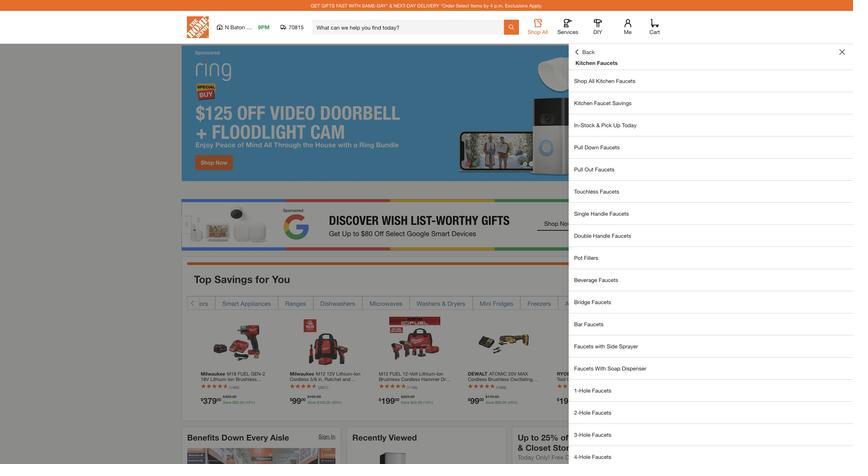 Task type: describe. For each thing, give the bounding box(es) containing it.
with inside atomic 20v max cordless brushless oscillating multi tool with (1) 20v 2.0ah battery and charger
[[490, 382, 499, 388]]

3-hole faucets link
[[569, 425, 854, 446]]

tool inside m12 12v lithium-ion cordless 3/8 in. ratchet and screwdriver combo kit (2-tool) with battery, charger, tool bag
[[337, 388, 346, 394]]

mini
[[480, 300, 492, 308]]

2 horizontal spatial battery,
[[590, 382, 606, 388]]

with inside faucets with side sprayer link
[[595, 344, 606, 350]]

99 for atomic 20v max cordless brushless oscillating multi tool with (1) 20v 2.0ah battery and charger
[[471, 397, 480, 406]]

149
[[649, 397, 662, 406]]

$ 379 00 $ 429 . 00 save $ 50 . 00 ( 12 %)
[[201, 395, 255, 406]]

freezers button
[[521, 297, 559, 310]]

faucets right "out"
[[596, 166, 615, 173]]

microwaves button
[[363, 297, 410, 310]]

ion inside m12 fuel 12-volt lithium-ion brushless cordless hammer drill and impact driver combo kit w/2 batteries and bag (2-tool)
[[437, 372, 444, 377]]

bridge faucets
[[575, 299, 612, 306]]

0 vertical spatial select
[[456, 3, 470, 8]]

dispenser
[[622, 366, 647, 372]]

( inside '$ 199 00 save $ 100 . 00 ( 33 %)'
[[604, 401, 605, 405]]

%) for $ 379 00 $ 429 . 00 save $ 50 . 00 ( 12 %)
[[251, 401, 255, 405]]

cordless inside atomic 20v max cordless brushless oscillating multi tool with (1) 20v 2.0ah battery and charger
[[468, 377, 487, 383]]

429
[[225, 395, 231, 400]]

kitchen faucet savings
[[575, 100, 632, 106]]

tool) inside m12 12v lithium-ion cordless 3/8 in. ratchet and screwdriver combo kit (2-tool) with battery, charger, tool bag
[[347, 382, 357, 388]]

smart
[[223, 300, 239, 308]]

2-
[[575, 410, 580, 416]]

washers
[[417, 300, 441, 308]]

charger,
[[318, 388, 336, 394]]

4.0
[[575, 382, 582, 388]]

in.
[[318, 377, 324, 383]]

m12 for in.
[[316, 372, 326, 377]]

sign in link
[[319, 434, 336, 440]]

today only!
[[518, 454, 550, 462]]

lithium- inside m12 fuel 12-volt lithium-ion brushless cordless hammer drill and impact driver combo kit w/2 batteries and bag (2-tool)
[[419, 372, 437, 377]]

1 ) from the left
[[238, 386, 239, 390]]

me
[[624, 29, 632, 35]]

day
[[407, 3, 416, 8]]

brushless inside m12 fuel 12-volt lithium-ion brushless cordless hammer drill and impact driver combo kit w/2 batteries and bag (2-tool)
[[379, 377, 400, 383]]

lithium- inside m12 12v lithium-ion cordless 3/8 in. ratchet and screwdriver combo kit (2-tool) with battery, charger, tool bag
[[337, 372, 354, 377]]

m12 12v lithium-ion cordless 3/8 in. ratchet and screwdriver combo kit (2-tool) with battery, charger, tool bag image
[[300, 317, 352, 368]]

off
[[561, 433, 571, 443]]

atomic
[[489, 372, 507, 377]]

top savings for you
[[194, 274, 290, 286]]

in-stock & pick up today
[[575, 122, 637, 128]]

0 horizontal spatial ah
[[583, 382, 589, 388]]

save inside '$ 199 00 save $ 100 . 00 ( 33 %)'
[[580, 401, 588, 405]]

faucets up kitchen faucet savings
[[617, 78, 636, 84]]

( 2921 )
[[318, 386, 328, 390]]

kit inside one+ 18v cordless 6- tool combo kit with 1.5 ah battery, 4.0 ah battery, and charger
[[585, 377, 590, 383]]

faucets down 33
[[592, 410, 612, 416]]

6-
[[618, 372, 622, 377]]

benefits
[[187, 433, 219, 443]]

bag for driver
[[409, 388, 417, 394]]

with inside one+ 18v cordless 6- tool combo kit with 1.5 ah battery, 4.0 ah battery, and charger
[[592, 377, 601, 383]]

every
[[246, 433, 268, 443]]

33
[[605, 401, 609, 405]]

cordless inside one+ 18v cordless 6- tool combo kit with 1.5 ah battery, 4.0 ah battery, and charger
[[598, 372, 617, 377]]

1-hole faucets
[[575, 388, 612, 394]]

double handle faucets link
[[569, 225, 854, 247]]

3-hole faucets
[[575, 432, 612, 439]]

m12 for brushless
[[379, 372, 389, 377]]

baton
[[231, 24, 245, 30]]

1 vertical spatial 20v
[[507, 382, 515, 388]]

combo inside one+ 18v cordless 6- tool combo kit with 1.5 ah battery, 4.0 ah battery, and charger
[[567, 377, 583, 383]]

379
[[203, 397, 217, 406]]

down for pull
[[585, 144, 599, 151]]

25%
[[542, 433, 559, 443]]

( inside $ 379 00 $ 429 . 00 save $ 50 . 00 ( 12 %)
[[245, 401, 246, 405]]

shop all
[[528, 29, 548, 35]]

fillers
[[584, 255, 599, 261]]

80
[[498, 401, 502, 405]]

all for shop all
[[543, 29, 548, 35]]

faucets right touchless
[[600, 188, 620, 195]]

& inside in-stock & pick up today 'link'
[[597, 122, 600, 128]]

50 inside the $ 99 00 $ 199 . 00 save $ 100 . 00 ( 50 %)
[[333, 401, 337, 405]]

exclusions
[[505, 3, 528, 8]]

faucets down 1.5
[[592, 388, 612, 394]]

& right day*
[[389, 3, 393, 8]]

4-hole faucets
[[575, 454, 612, 461]]

menu containing shop all kitchen faucets
[[569, 70, 854, 465]]

washers & dryers button
[[410, 297, 473, 310]]

parts
[[595, 300, 609, 308]]

shop for shop all
[[528, 29, 541, 35]]

sprayer
[[620, 344, 639, 350]]

1-
[[575, 388, 580, 394]]

ranges button
[[278, 297, 313, 310]]

and up the 229
[[399, 388, 408, 394]]

. inside '$ 199 00 save $ 100 . 00 ( 33 %)'
[[598, 401, 599, 405]]

with
[[349, 3, 361, 8]]

down for benefits
[[222, 433, 244, 443]]

( inside the $ 99 00 $ 199 . 00 save $ 100 . 00 ( 50 %)
[[332, 401, 333, 405]]

45
[[509, 401, 513, 405]]

bridge
[[575, 299, 591, 306]]

charger inside atomic 20v max cordless brushless oscillating multi tool with (1) 20v 2.0ah battery and charger
[[494, 388, 511, 394]]

%) for $ 99 00 $ 179 . 00 save $ 80 . 00 ( 45 %)
[[513, 401, 518, 405]]

179
[[488, 395, 494, 400]]

pot fillers
[[575, 255, 599, 261]]

mini fridges button
[[473, 297, 521, 310]]

viewed
[[389, 433, 417, 443]]

faucets right bridge
[[592, 299, 612, 306]]

faucets up double handle faucets
[[610, 211, 629, 217]]

hole for 2-
[[580, 410, 591, 416]]

single handle faucets
[[575, 211, 629, 217]]

save for $ 379 00 $ 429 . 00 save $ 50 . 00 ( 12 %)
[[223, 401, 232, 405]]

pull out faucets
[[575, 166, 615, 173]]

1 milwaukee from the left
[[201, 372, 225, 377]]

combo inside m12 12v lithium-ion cordless 3/8 in. ratchet and screwdriver combo kit (2-tool) with battery, charger, tool bag
[[317, 382, 333, 388]]

impact
[[389, 382, 403, 388]]

%) inside '$ 199 00 save $ 100 . 00 ( 33 %)'
[[609, 401, 614, 405]]

cart link
[[648, 19, 663, 35]]

the home depot logo image
[[187, 16, 209, 38]]

100 inside '$ 199 00 save $ 100 . 00 ( 33 %)'
[[591, 401, 598, 405]]

(2- inside m12 12v lithium-ion cordless 3/8 in. ratchet and screwdriver combo kit (2-tool) with battery, charger, tool bag
[[341, 382, 347, 388]]

%) for $ 199 00 $ 229 . 00 save $ 30 . 00 ( 13 %)
[[429, 401, 433, 405]]

back
[[583, 49, 595, 55]]

delivery
[[418, 3, 440, 8]]

all for shop all kitchen faucets
[[589, 78, 595, 84]]

00 inside $ 149 00
[[662, 398, 667, 403]]

hole for 3-
[[580, 432, 591, 439]]

save for $ 199 00 $ 229 . 00 save $ 30 . 00 ( 13 %)
[[401, 401, 410, 405]]

faucets down bar faucets on the bottom right of the page
[[575, 344, 594, 350]]

ryobi
[[557, 372, 572, 377]]

me button
[[617, 19, 639, 35]]

appliance parts button
[[559, 297, 616, 310]]

m12 fuel 12-volt lithium-ion brushless cordless hammer drill and impact driver combo kit w/2 batteries and bag (2-tool) image
[[390, 317, 441, 368]]

1999
[[497, 386, 506, 390]]

touchless faucets link
[[569, 181, 854, 203]]

services
[[558, 29, 579, 35]]

shop all kitchen faucets link
[[569, 70, 854, 92]]

faucets left with
[[575, 366, 594, 372]]

items
[[471, 3, 483, 8]]

top
[[194, 274, 212, 286]]

cordless inside m12 12v lithium-ion cordless 3/8 in. ratchet and screwdriver combo kit (2-tool) with battery, charger, tool bag
[[290, 377, 309, 383]]

max
[[518, 372, 528, 377]]

pull down faucets
[[575, 144, 620, 151]]

n baton rouge
[[225, 24, 263, 30]]

diy
[[594, 29, 603, 35]]

hole for 4-
[[580, 454, 591, 461]]

double handle faucets
[[575, 233, 632, 239]]

( 1999 )
[[497, 386, 507, 390]]

drill
[[441, 377, 449, 383]]

and inside one+ 18v cordless 6- tool combo kit with 1.5 ah battery, 4.0 ah battery, and charger
[[608, 382, 616, 388]]

sign in
[[319, 434, 336, 440]]

savings inside menu
[[613, 100, 632, 106]]

atomic 20v max cordless brushless oscillating multi tool with (1) 20v 2.0ah battery and charger image
[[479, 317, 530, 368]]

) for one+ 18v cordless 6- tool combo kit with 1.5 ah battery, 4.0 ah battery, and charger
[[595, 386, 596, 390]]

99 for m12 12v lithium-ion cordless 3/8 in. ratchet and screwdriver combo kit (2-tool) with battery, charger, tool bag
[[292, 397, 301, 406]]

faucets right bar
[[585, 321, 604, 328]]

bridge faucets link
[[569, 292, 854, 314]]

tool inside atomic 20v max cordless brushless oscillating multi tool with (1) 20v 2.0ah battery and charger
[[480, 382, 489, 388]]



Task type: locate. For each thing, give the bounding box(es) containing it.
kitchen faucets
[[576, 60, 618, 66]]

up inside in-stock & pick up today 'link'
[[614, 122, 621, 128]]

%) inside $ 199 00 $ 229 . 00 save $ 30 . 00 ( 13 %)
[[429, 401, 433, 405]]

faucets down solutions
[[592, 454, 612, 461]]

one+ 18v cordless 6-tool combo kit with 1.5 ah battery, 4.0 ah battery, and charger image
[[568, 317, 619, 368]]

tool) down hammer
[[424, 388, 434, 394]]

(2- inside m12 fuel 12-volt lithium-ion brushless cordless hammer drill and impact driver combo kit w/2 batteries and bag (2-tool)
[[419, 388, 424, 394]]

0 horizontal spatial tool
[[337, 388, 346, 394]]

0 horizontal spatial select
[[456, 3, 470, 8]]

atomic 20-volt max lithium-ion cordless combo kit (2-tool) with (2) 2.0ah batteries, charger and bag image
[[657, 317, 708, 368]]

100 inside the $ 99 00 $ 199 . 00 save $ 100 . 00 ( 50 %)
[[319, 401, 326, 405]]

charger left 1-
[[557, 388, 574, 394]]

0 horizontal spatial (2-
[[341, 382, 347, 388]]

mini fridges
[[480, 300, 514, 308]]

( 1465 )
[[229, 386, 239, 390]]

0 vertical spatial kitchen
[[576, 60, 596, 66]]

What can we help you find today? search field
[[317, 20, 504, 34]]

and inside atomic 20v max cordless brushless oscillating multi tool with (1) 20v 2.0ah battery and charger
[[485, 388, 493, 394]]

199 down the ryobi
[[560, 397, 573, 406]]

1146
[[408, 386, 417, 390]]

1 50 from the left
[[235, 401, 239, 405]]

1 brushless from the left
[[379, 377, 400, 383]]

ranges
[[285, 300, 306, 308]]

down inside menu
[[585, 144, 599, 151]]

0 horizontal spatial bag
[[347, 388, 356, 394]]

1 horizontal spatial tool)
[[424, 388, 434, 394]]

in-stock & pick up today link
[[569, 115, 854, 136]]

save for $ 99 00 $ 179 . 00 save $ 80 . 00 ( 45 %)
[[486, 401, 494, 405]]

1 horizontal spatial m12
[[379, 372, 389, 377]]

4 ) from the left
[[506, 386, 507, 390]]

brushless up the 1999
[[488, 377, 509, 383]]

199 down batteries
[[381, 397, 395, 406]]

2 charger from the left
[[557, 388, 574, 394]]

2 ion from the left
[[437, 372, 444, 377]]

0 vertical spatial savings
[[613, 100, 632, 106]]

5 %) from the left
[[609, 401, 614, 405]]

down up pull out faucets
[[585, 144, 599, 151]]

faucets up solutions
[[592, 432, 612, 439]]

up left to
[[518, 433, 529, 443]]

savings up smart
[[215, 274, 253, 286]]

3 save from the left
[[401, 401, 410, 405]]

2 100 from the left
[[591, 401, 598, 405]]

2 hole from the top
[[580, 410, 591, 416]]

hole for 1-
[[580, 388, 591, 394]]

1 horizontal spatial bag
[[409, 388, 417, 394]]

100 down charger,
[[319, 401, 326, 405]]

milwaukee up 379
[[201, 372, 225, 377]]

shop for shop all kitchen faucets
[[575, 78, 588, 84]]

tool down ratchet
[[337, 388, 346, 394]]

1 horizontal spatial lithium-
[[419, 372, 437, 377]]

2 horizontal spatial combo
[[567, 377, 583, 383]]

all inside button
[[543, 29, 548, 35]]

sign in card banner image
[[187, 449, 336, 465]]

1 vertical spatial kitchen
[[597, 78, 615, 84]]

pull left "out"
[[575, 166, 584, 173]]

*order
[[441, 3, 455, 8]]

pull down in-
[[575, 144, 584, 151]]

feedback link image
[[845, 115, 854, 152]]

save for $ 99 00 $ 199 . 00 save $ 100 . 00 ( 50 %)
[[308, 401, 316, 405]]

$ inside $ 149 00
[[647, 398, 649, 403]]

ratchet
[[325, 377, 341, 383]]

handle right double
[[593, 233, 611, 239]]

1 horizontal spatial 50
[[333, 401, 337, 405]]

m12 inside m12 12v lithium-ion cordless 3/8 in. ratchet and screwdriver combo kit (2-tool) with battery, charger, tool bag
[[316, 372, 326, 377]]

back arrow image
[[190, 300, 196, 307]]

1 lithium- from the left
[[337, 372, 354, 377]]

1 horizontal spatial 100
[[591, 401, 598, 405]]

combo inside m12 fuel 12-volt lithium-ion brushless cordless hammer drill and impact driver combo kit w/2 batteries and bag (2-tool)
[[418, 382, 434, 388]]

save inside $ 379 00 $ 429 . 00 save $ 50 . 00 ( 12 %)
[[223, 401, 232, 405]]

recently
[[353, 433, 387, 443]]

2 %) from the left
[[337, 401, 342, 405]]

0 horizontal spatial milwaukee
[[201, 372, 225, 377]]

kitchen faucet savings link
[[569, 92, 854, 114]]

0 horizontal spatial combo
[[317, 382, 333, 388]]

99 inside $ 99 00 $ 179 . 00 save $ 80 . 00 ( 45 %)
[[471, 397, 480, 406]]

2.0ah
[[516, 382, 529, 388]]

beverage faucets link
[[569, 270, 854, 291]]

faucets right beverage
[[599, 277, 619, 284]]

4-hole faucets link
[[569, 447, 854, 465]]

0 vertical spatial shop
[[528, 29, 541, 35]]

20v left "max"
[[509, 372, 517, 377]]

2 save from the left
[[308, 401, 316, 405]]

one+ 18v cordless 6- tool combo kit with 1.5 ah battery, 4.0 ah battery, and charger
[[557, 372, 622, 394]]

appliance
[[566, 300, 593, 308]]

select
[[456, 3, 470, 8], [574, 433, 598, 443]]

services button
[[557, 19, 579, 35]]

199 for $ 199 00 save $ 100 . 00 ( 33 %)
[[560, 397, 573, 406]]

1 charger from the left
[[494, 388, 511, 394]]

appliances
[[241, 300, 271, 308]]

(2- right charger,
[[341, 382, 347, 388]]

and
[[343, 377, 351, 383], [379, 382, 387, 388], [608, 382, 616, 388], [399, 388, 408, 394], [485, 388, 493, 394]]

( 3830 )
[[586, 386, 596, 390]]

1 horizontal spatial savings
[[613, 100, 632, 106]]

faucets down single handle faucets
[[612, 233, 632, 239]]

refrigerators button
[[166, 297, 215, 310]]

0 vertical spatial all
[[543, 29, 548, 35]]

0 horizontal spatial charger
[[494, 388, 511, 394]]

fast
[[336, 3, 348, 8]]

( inside $ 199 00 $ 229 . 00 save $ 30 . 00 ( 13 %)
[[423, 401, 425, 405]]

%) down ratchet
[[337, 401, 342, 405]]

1 pull from the top
[[575, 144, 584, 151]]

7.1 cu. ft. top freezer refrigerator in stainless steel look image
[[361, 450, 425, 465]]

0 horizontal spatial savings
[[215, 274, 253, 286]]

0 horizontal spatial kit
[[334, 382, 340, 388]]

2 ) from the left
[[328, 386, 328, 390]]

1 horizontal spatial charger
[[557, 388, 574, 394]]

kitchen for faucet
[[575, 100, 593, 106]]

menu
[[569, 70, 854, 465]]

1 horizontal spatial tool
[[480, 382, 489, 388]]

save inside the $ 99 00 $ 199 . 00 save $ 100 . 00 ( 50 %)
[[308, 401, 316, 405]]

save
[[223, 401, 232, 405], [308, 401, 316, 405], [401, 401, 410, 405], [486, 401, 494, 405], [580, 401, 588, 405]]

( inside $ 99 00 $ 179 . 00 save $ 80 . 00 ( 45 %)
[[508, 401, 509, 405]]

20v right (1)
[[507, 382, 515, 388]]

1 horizontal spatial brushless
[[488, 377, 509, 383]]

shop down 'apply.'
[[528, 29, 541, 35]]

0 horizontal spatial 99
[[292, 397, 301, 406]]

1 %) from the left
[[251, 401, 255, 405]]

1 horizontal spatial battery,
[[557, 382, 574, 388]]

$ 99 00 $ 199 . 00 save $ 100 . 00 ( 50 %)
[[290, 395, 342, 406]]

in
[[331, 434, 336, 440]]

0 horizontal spatial up
[[518, 433, 529, 443]]

2 milwaukee from the left
[[290, 372, 314, 377]]

99 inside the $ 99 00 $ 199 . 00 save $ 100 . 00 ( 50 %)
[[292, 397, 301, 406]]

1 horizontal spatial combo
[[418, 382, 434, 388]]

199 inside $ 199 00 $ 229 . 00 save $ 30 . 00 ( 13 %)
[[381, 397, 395, 406]]

bag inside m12 12v lithium-ion cordless 3/8 in. ratchet and screwdriver combo kit (2-tool) with battery, charger, tool bag
[[347, 388, 356, 394]]

bag for (2-
[[347, 388, 356, 394]]

1 m12 from the left
[[316, 372, 326, 377]]

tool) right ratchet
[[347, 382, 357, 388]]

199 down screwdriver
[[310, 395, 316, 400]]

save inside $ 99 00 $ 179 . 00 save $ 80 . 00 ( 45 %)
[[486, 401, 494, 405]]

brushless up batteries
[[379, 377, 400, 383]]

m12 left 12v in the bottom left of the page
[[316, 372, 326, 377]]

199 inside the $ 99 00 $ 199 . 00 save $ 100 . 00 ( 50 %)
[[310, 395, 316, 400]]

70815
[[289, 24, 304, 30]]

1 99 from the left
[[292, 397, 301, 406]]

apply.
[[530, 3, 543, 8]]

kit inside m12 12v lithium-ion cordless 3/8 in. ratchet and screwdriver combo kit (2-tool) with battery, charger, tool bag
[[334, 382, 340, 388]]

3/8
[[310, 377, 317, 383]]

handle right the single
[[591, 211, 608, 217]]

100
[[319, 401, 326, 405], [591, 401, 598, 405]]

brushless inside atomic 20v max cordless brushless oscillating multi tool with (1) 20v 2.0ah battery and charger
[[488, 377, 509, 383]]

99
[[292, 397, 301, 406], [471, 397, 480, 406]]

(2- right 1146
[[419, 388, 424, 394]]

save down the 179
[[486, 401, 494, 405]]

1 vertical spatial down
[[222, 433, 244, 443]]

shop
[[528, 29, 541, 35], [575, 78, 588, 84]]

0 horizontal spatial tool)
[[347, 382, 357, 388]]

milwaukee up screwdriver
[[290, 372, 314, 377]]

2 pull from the top
[[575, 166, 584, 173]]

kit inside m12 fuel 12-volt lithium-ion brushless cordless hammer drill and impact driver combo kit w/2 batteries and bag (2-tool)
[[436, 382, 441, 388]]

50 down charger,
[[333, 401, 337, 405]]

pull for pull out faucets
[[575, 166, 584, 173]]

00
[[232, 395, 237, 400], [317, 395, 321, 400], [411, 395, 415, 400], [495, 395, 499, 400], [217, 398, 221, 403], [301, 398, 306, 403], [395, 398, 400, 403], [480, 398, 484, 403], [573, 398, 578, 403], [662, 398, 667, 403], [240, 401, 244, 405], [327, 401, 331, 405], [418, 401, 422, 405], [503, 401, 507, 405], [599, 401, 603, 405]]

%) inside $ 99 00 $ 179 . 00 save $ 80 . 00 ( 45 %)
[[513, 401, 518, 405]]

100 up 2-hole faucets
[[591, 401, 598, 405]]

2921
[[319, 386, 328, 390]]

tool left 4.0
[[557, 377, 566, 383]]

get gifts fast with same-day* & next-day delivery *order select items by 4 p.m. exclusions apply.
[[311, 3, 543, 8]]

drawer close image
[[840, 49, 846, 55]]

benefits down every aisle
[[187, 433, 289, 443]]

select left items
[[456, 3, 470, 8]]

kitchen left faucet
[[575, 100, 593, 106]]

& left 'dryers' at the bottom right of the page
[[442, 300, 446, 308]]

& left pick
[[597, 122, 600, 128]]

m12 left fuel
[[379, 372, 389, 377]]

1 horizontal spatial ah
[[610, 377, 616, 383]]

2 bag from the left
[[409, 388, 417, 394]]

shop inside button
[[528, 29, 541, 35]]

0 horizontal spatial lithium-
[[337, 372, 354, 377]]

kit
[[585, 377, 590, 383], [334, 382, 340, 388], [436, 382, 441, 388]]

m18 fuel gen-2 18v lithium-ion brushless cordless mid torque 1/2 in. impact wrench f ring w/5.0ah starter kit image
[[211, 317, 263, 368]]

with up the $ 99 00 $ 199 . 00 save $ 100 . 00 ( 50 %)
[[290, 388, 299, 394]]

%)
[[251, 401, 255, 405], [337, 401, 342, 405], [429, 401, 433, 405], [513, 401, 518, 405], [609, 401, 614, 405]]

tool inside one+ 18v cordless 6- tool combo kit with 1.5 ah battery, 4.0 ah battery, and charger
[[557, 377, 566, 383]]

kit left w/2
[[436, 382, 441, 388]]

1 horizontal spatial shop
[[575, 78, 588, 84]]

0 horizontal spatial battery,
[[300, 388, 317, 394]]

m12
[[316, 372, 326, 377], [379, 372, 389, 377]]

2 vertical spatial kitchen
[[575, 100, 593, 106]]

) for m12 12v lithium-ion cordless 3/8 in. ratchet and screwdriver combo kit (2-tool) with battery, charger, tool bag
[[328, 386, 328, 390]]

tool) inside m12 fuel 12-volt lithium-ion brushless cordless hammer drill and impact driver combo kit w/2 batteries and bag (2-tool)
[[424, 388, 434, 394]]

up inside up to 25% off select garage & closet storage solutions today only! free delivery
[[518, 433, 529, 443]]

0 horizontal spatial m12
[[316, 372, 326, 377]]

2 99 from the left
[[471, 397, 480, 406]]

select inside up to 25% off select garage & closet storage solutions today only! free delivery
[[574, 433, 598, 443]]

1 vertical spatial shop
[[575, 78, 588, 84]]

handle for single
[[591, 211, 608, 217]]

20v
[[509, 372, 517, 377], [507, 382, 515, 388]]

3 %) from the left
[[429, 401, 433, 405]]

%) inside $ 379 00 $ 429 . 00 save $ 50 . 00 ( 12 %)
[[251, 401, 255, 405]]

1 vertical spatial all
[[589, 78, 595, 84]]

1 horizontal spatial kit
[[436, 382, 441, 388]]

side
[[607, 344, 618, 350]]

2 horizontal spatial kit
[[585, 377, 590, 383]]

faucets down pick
[[601, 144, 620, 151]]

0 vertical spatial handle
[[591, 211, 608, 217]]

%) inside the $ 99 00 $ 199 . 00 save $ 100 . 00 ( 50 %)
[[337, 401, 342, 405]]

you
[[272, 274, 290, 286]]

with left side
[[595, 344, 606, 350]]

2 m12 from the left
[[379, 372, 389, 377]]

2 lithium- from the left
[[419, 372, 437, 377]]

50 left 12
[[235, 401, 239, 405]]

( 1146 )
[[407, 386, 418, 390]]

0 vertical spatial pull
[[575, 144, 584, 151]]

(
[[229, 386, 230, 390], [318, 386, 319, 390], [407, 386, 408, 390], [497, 386, 497, 390], [586, 386, 587, 390], [245, 401, 246, 405], [332, 401, 333, 405], [423, 401, 425, 405], [508, 401, 509, 405], [604, 401, 605, 405]]

1 vertical spatial savings
[[215, 274, 253, 286]]

ion right ratchet
[[354, 372, 361, 377]]

4-
[[575, 454, 580, 461]]

0 horizontal spatial shop
[[528, 29, 541, 35]]

save down the 229
[[401, 401, 410, 405]]

5 ) from the left
[[595, 386, 596, 390]]

lithium-
[[337, 372, 354, 377], [419, 372, 437, 377]]

with left (1)
[[490, 382, 499, 388]]

50 inside $ 379 00 $ 429 . 00 save $ 50 . 00 ( 12 %)
[[235, 401, 239, 405]]

5 save from the left
[[580, 401, 588, 405]]

milwaukee link
[[201, 372, 273, 399]]

lithium- right volt
[[419, 372, 437, 377]]

1 horizontal spatial ion
[[437, 372, 444, 377]]

cordless inside m12 fuel 12-volt lithium-ion brushless cordless hammer drill and impact driver combo kit w/2 batteries and bag (2-tool)
[[401, 377, 420, 383]]

4
[[491, 3, 493, 8]]

savings
[[613, 100, 632, 106], [215, 274, 253, 286]]

day*
[[377, 3, 388, 8]]

(1)
[[500, 382, 505, 388]]

bar
[[575, 321, 583, 328]]

shop down kitchen faucets
[[575, 78, 588, 84]]

with inside m12 12v lithium-ion cordless 3/8 in. ratchet and screwdriver combo kit (2-tool) with battery, charger, tool bag
[[290, 388, 299, 394]]

bag inside m12 fuel 12-volt lithium-ion brushless cordless hammer drill and impact driver combo kit w/2 batteries and bag (2-tool)
[[409, 388, 417, 394]]

30
[[413, 401, 417, 405]]

$ 199 00 $ 229 . 00 save $ 30 . 00 ( 13 %)
[[379, 395, 433, 406]]

garage
[[600, 433, 629, 443]]

all down kitchen faucets
[[589, 78, 595, 84]]

ion inside m12 12v lithium-ion cordless 3/8 in. ratchet and screwdriver combo kit (2-tool) with battery, charger, tool bag
[[354, 372, 361, 377]]

4 save from the left
[[486, 401, 494, 405]]

0 horizontal spatial ion
[[354, 372, 361, 377]]

1 save from the left
[[223, 401, 232, 405]]

kitchen for faucets
[[576, 60, 596, 66]]

0 horizontal spatial all
[[543, 29, 548, 35]]

save inside $ 199 00 $ 229 . 00 save $ 30 . 00 ( 13 %)
[[401, 401, 410, 405]]

0 horizontal spatial 199
[[310, 395, 316, 400]]

1 bag from the left
[[347, 388, 356, 394]]

m12 inside m12 fuel 12-volt lithium-ion brushless cordless hammer drill and impact driver combo kit w/2 batteries and bag (2-tool)
[[379, 372, 389, 377]]

and up the 179
[[485, 388, 493, 394]]

0 horizontal spatial 50
[[235, 401, 239, 405]]

faucets with soap dispenser
[[575, 366, 647, 372]]

1 vertical spatial select
[[574, 433, 598, 443]]

shop inside menu
[[575, 78, 588, 84]]

p.m.
[[494, 3, 504, 8]]

sign
[[319, 434, 330, 440]]

2-hole faucets link
[[569, 402, 854, 424]]

m12 fuel 12-volt lithium-ion brushless cordless hammer drill and impact driver combo kit w/2 batteries and bag (2-tool) link
[[379, 372, 451, 394]]

1 horizontal spatial 199
[[381, 397, 395, 406]]

1 hole from the top
[[580, 388, 591, 394]]

appliance parts
[[566, 300, 609, 308]]

save down "429" at the bottom
[[223, 401, 232, 405]]

1 horizontal spatial select
[[574, 433, 598, 443]]

1 vertical spatial up
[[518, 433, 529, 443]]

smart appliances
[[223, 300, 271, 308]]

down left every
[[222, 433, 244, 443]]

4 %) from the left
[[513, 401, 518, 405]]

0 horizontal spatial down
[[222, 433, 244, 443]]

all left services
[[543, 29, 548, 35]]

) for atomic 20v max cordless brushless oscillating multi tool with (1) 20v 2.0ah battery and charger
[[506, 386, 507, 390]]

ion up w/2
[[437, 372, 444, 377]]

charger up 80
[[494, 388, 511, 394]]

0 horizontal spatial 100
[[319, 401, 326, 405]]

save down screwdriver
[[308, 401, 316, 405]]

with left 1.5
[[592, 377, 601, 383]]

hammer
[[422, 377, 440, 383]]

lithium- right 12v in the bottom left of the page
[[337, 372, 354, 377]]

%) right 80
[[513, 401, 518, 405]]

for
[[256, 274, 269, 286]]

gifts
[[322, 3, 335, 8]]

battery, inside m12 12v lithium-ion cordless 3/8 in. ratchet and screwdriver combo kit (2-tool) with battery, charger, tool bag
[[300, 388, 317, 394]]

& inside washers & dryers button
[[442, 300, 446, 308]]

&
[[389, 3, 393, 8], [597, 122, 600, 128], [442, 300, 446, 308], [518, 444, 524, 453]]

0 vertical spatial 20v
[[509, 372, 517, 377]]

kit up ( 3830 )
[[585, 377, 590, 383]]

1 horizontal spatial all
[[589, 78, 595, 84]]

0 vertical spatial down
[[585, 144, 599, 151]]

kitchen down kitchen faucets
[[597, 78, 615, 84]]

99 down battery
[[471, 397, 480, 406]]

up to 25% off select garage & closet storage solutions today only! free delivery
[[518, 433, 629, 462]]

1 horizontal spatial (2-
[[419, 388, 424, 394]]

cordless
[[598, 372, 617, 377], [290, 377, 309, 383], [401, 377, 420, 383], [468, 377, 487, 383]]

1 horizontal spatial up
[[614, 122, 621, 128]]

tool)
[[347, 382, 357, 388], [424, 388, 434, 394]]

savings right faucet
[[613, 100, 632, 106]]

by
[[484, 3, 489, 8]]

save up 2-
[[580, 401, 588, 405]]

beverage
[[575, 277, 598, 284]]

handle for double
[[593, 233, 611, 239]]

milwaukee
[[201, 372, 225, 377], [290, 372, 314, 377]]

charger inside one+ 18v cordless 6- tool combo kit with 1.5 ah battery, 4.0 ah battery, and charger
[[557, 388, 574, 394]]

%) for $ 99 00 $ 199 . 00 save $ 100 . 00 ( 50 %)
[[337, 401, 342, 405]]

single
[[575, 211, 590, 217]]

1 vertical spatial handle
[[593, 233, 611, 239]]

ion
[[354, 372, 361, 377], [437, 372, 444, 377]]

%) down milwaukee link
[[251, 401, 255, 405]]

faucets up shop all kitchen faucets
[[597, 60, 618, 66]]

1 vertical spatial pull
[[575, 166, 584, 173]]

pull down faucets link
[[569, 137, 854, 158]]

kitchen down "back" button
[[576, 60, 596, 66]]

1 100 from the left
[[319, 401, 326, 405]]

pull for pull down faucets
[[575, 144, 584, 151]]

0 horizontal spatial brushless
[[379, 377, 400, 383]]

and left the impact
[[379, 382, 387, 388]]

all
[[543, 29, 548, 35], [589, 78, 595, 84]]

3 ) from the left
[[417, 386, 418, 390]]

2 50 from the left
[[333, 401, 337, 405]]

%) right 30
[[429, 401, 433, 405]]

& up today only!
[[518, 444, 524, 453]]

70815 button
[[281, 24, 304, 31]]

2 horizontal spatial 199
[[560, 397, 573, 406]]

all inside menu
[[589, 78, 595, 84]]

99 down screwdriver
[[292, 397, 301, 406]]

1 horizontal spatial milwaukee
[[290, 372, 314, 377]]

9pm
[[258, 24, 270, 30]]

0 vertical spatial up
[[614, 122, 621, 128]]

ah right 4.0
[[583, 382, 589, 388]]

beverage faucets
[[575, 277, 619, 284]]

tool right 'multi'
[[480, 382, 489, 388]]

select right off
[[574, 433, 598, 443]]

diy button
[[587, 19, 609, 35]]

1 horizontal spatial 99
[[471, 397, 480, 406]]

and inside m12 12v lithium-ion cordless 3/8 in. ratchet and screwdriver combo kit (2-tool) with battery, charger, tool bag
[[343, 377, 351, 383]]

1 ion from the left
[[354, 372, 361, 377]]

3-
[[575, 432, 580, 439]]

ah right 1.5
[[610, 377, 616, 383]]

4 hole from the top
[[580, 454, 591, 461]]

special buy logo image
[[639, 434, 666, 462]]

kit down 12v in the bottom left of the page
[[334, 382, 340, 388]]

& inside up to 25% off select garage & closet storage solutions today only! free delivery
[[518, 444, 524, 453]]

3 hole from the top
[[580, 432, 591, 439]]

refrigerators
[[173, 300, 208, 308]]

and down faucets with soap dispenser
[[608, 382, 616, 388]]

199 for $ 199 00 $ 229 . 00 save $ 30 . 00 ( 13 %)
[[381, 397, 395, 406]]

12
[[246, 401, 251, 405]]

in-
[[575, 122, 581, 128]]

2 brushless from the left
[[488, 377, 509, 383]]

1 horizontal spatial down
[[585, 144, 599, 151]]

2 horizontal spatial tool
[[557, 377, 566, 383]]

and right ratchet
[[343, 377, 351, 383]]

up right pick
[[614, 122, 621, 128]]

dishwashers button
[[313, 297, 363, 310]]

%) up 2-hole faucets
[[609, 401, 614, 405]]



Task type: vqa. For each thing, say whether or not it's contained in the screenshot.
Double Handle Faucets
yes



